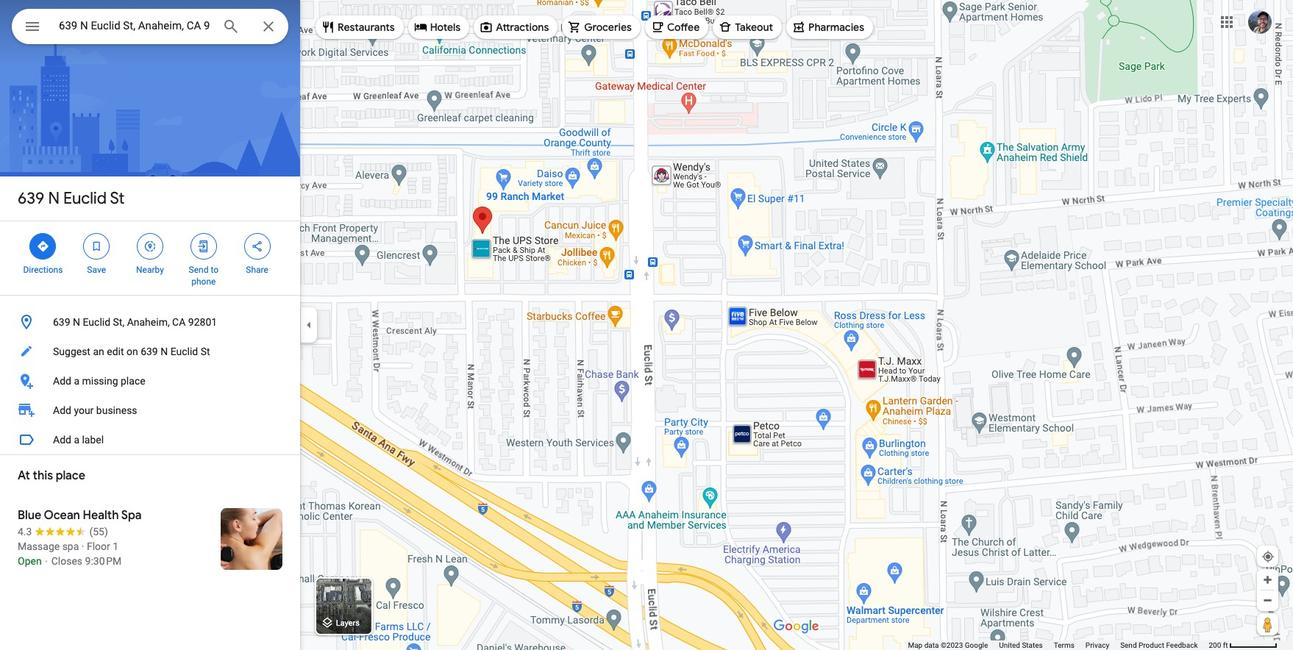 Task type: vqa. For each thing, say whether or not it's contained in the screenshot.
Sat, Aug 31, return date. Element
no



Task type: describe. For each thing, give the bounding box(es) containing it.
massage
[[18, 541, 60, 553]]

blue ocean health spa
[[18, 509, 142, 523]]

attractions
[[496, 21, 549, 34]]


[[251, 238, 264, 255]]

save
[[87, 265, 106, 275]]

business
[[96, 405, 137, 417]]

n for 639 n euclid st, anaheim, ca 92801
[[73, 316, 80, 328]]

639 N Euclid St, Anaheim, CA 92801 field
[[12, 9, 288, 44]]

euclid for st,
[[83, 316, 110, 328]]

639 n euclid st
[[18, 188, 125, 209]]


[[36, 238, 50, 255]]

coffee
[[667, 21, 700, 34]]


[[24, 16, 41, 37]]

suggest an edit on 639 n euclid st button
[[0, 337, 300, 366]]

at this place
[[18, 469, 85, 484]]

euclid for st
[[63, 188, 107, 209]]

your
[[74, 405, 94, 417]]

google maps element
[[0, 0, 1294, 651]]

edit
[[107, 346, 124, 358]]

takeout button
[[713, 10, 782, 45]]

coffee button
[[645, 10, 709, 45]]

9:30 pm
[[85, 556, 122, 567]]


[[197, 238, 210, 255]]

639 inside button
[[141, 346, 158, 358]]

google
[[965, 642, 989, 650]]

©2023
[[941, 642, 964, 650]]

restaurants
[[338, 21, 395, 34]]

show street view coverage image
[[1258, 614, 1279, 636]]

 search field
[[12, 9, 288, 47]]

privacy button
[[1086, 641, 1110, 651]]

attractions button
[[474, 10, 558, 45]]

(55)
[[89, 526, 108, 538]]

product
[[1139, 642, 1165, 650]]

closes
[[51, 556, 82, 567]]

map data ©2023 google
[[908, 642, 989, 650]]

639 n euclid st, anaheim, ca 92801
[[53, 316, 217, 328]]

massage spa · floor 1 open ⋅ closes 9:30 pm
[[18, 541, 122, 567]]

add for add a label
[[53, 434, 71, 446]]

on
[[127, 346, 138, 358]]

privacy
[[1086, 642, 1110, 650]]

 button
[[12, 9, 53, 47]]

639 for 639 n euclid st
[[18, 188, 44, 209]]

feedback
[[1167, 642, 1198, 650]]

add a missing place button
[[0, 366, 300, 396]]

a for missing
[[74, 375, 79, 387]]

0 vertical spatial st
[[110, 188, 125, 209]]


[[90, 238, 103, 255]]

add a missing place
[[53, 375, 145, 387]]

blue
[[18, 509, 41, 523]]

·
[[82, 541, 84, 553]]

states
[[1022, 642, 1043, 650]]

suggest
[[53, 346, 90, 358]]

n inside button
[[161, 346, 168, 358]]

st,
[[113, 316, 124, 328]]

zoom out image
[[1263, 595, 1274, 606]]

add your business link
[[0, 396, 300, 425]]

send for send product feedback
[[1121, 642, 1137, 650]]

639 n euclid st, anaheim, ca 92801 button
[[0, 308, 300, 337]]

a for label
[[74, 434, 79, 446]]

groceries button
[[562, 10, 641, 45]]

hotels button
[[408, 10, 470, 45]]

pharmacies
[[809, 21, 865, 34]]

1
[[113, 541, 119, 553]]


[[143, 238, 157, 255]]

none field inside 639 n euclid st, anaheim, ca 92801 field
[[59, 17, 210, 35]]

200
[[1209, 642, 1222, 650]]

4.3 stars 55 reviews image
[[18, 525, 108, 539]]

directions
[[23, 265, 63, 275]]

an
[[93, 346, 104, 358]]

n for 639 n euclid st
[[48, 188, 60, 209]]

united
[[1000, 642, 1021, 650]]

send to phone
[[189, 265, 219, 287]]



Task type: locate. For each thing, give the bounding box(es) containing it.
euclid left st,
[[83, 316, 110, 328]]

restaurants button
[[316, 10, 404, 45]]

⋅
[[44, 556, 49, 567]]

nearby
[[136, 265, 164, 275]]

0 horizontal spatial place
[[56, 469, 85, 484]]

pharmacies button
[[787, 10, 874, 45]]

spa
[[121, 509, 142, 523]]

1 vertical spatial a
[[74, 434, 79, 446]]

send product feedback
[[1121, 642, 1198, 650]]

footer
[[908, 641, 1209, 651]]

united states button
[[1000, 641, 1043, 651]]

euclid down ca
[[170, 346, 198, 358]]

takeout
[[735, 21, 774, 34]]

add for add your business
[[53, 405, 71, 417]]

health
[[83, 509, 119, 523]]

0 vertical spatial 639
[[18, 188, 44, 209]]

data
[[925, 642, 939, 650]]

place inside button
[[121, 375, 145, 387]]

1 vertical spatial send
[[1121, 642, 1137, 650]]

1 vertical spatial n
[[73, 316, 80, 328]]

ocean
[[44, 509, 80, 523]]

200 ft button
[[1209, 642, 1278, 650]]

st down 92801
[[201, 346, 210, 358]]

1 horizontal spatial 639
[[53, 316, 70, 328]]

to
[[211, 265, 219, 275]]

add
[[53, 375, 71, 387], [53, 405, 71, 417], [53, 434, 71, 446]]

st
[[110, 188, 125, 209], [201, 346, 210, 358]]

send inside send product feedback button
[[1121, 642, 1137, 650]]

1 a from the top
[[74, 375, 79, 387]]

639 for 639 n euclid st, anaheim, ca 92801
[[53, 316, 70, 328]]

1 vertical spatial st
[[201, 346, 210, 358]]

n up suggest in the left bottom of the page
[[73, 316, 80, 328]]

floor
[[87, 541, 110, 553]]

0 vertical spatial send
[[189, 265, 209, 275]]

footer containing map data ©2023 google
[[908, 641, 1209, 651]]

0 horizontal spatial n
[[48, 188, 60, 209]]

a left missing
[[74, 375, 79, 387]]

zoom in image
[[1263, 575, 1274, 586]]

st inside button
[[201, 346, 210, 358]]

0 horizontal spatial st
[[110, 188, 125, 209]]

639 inside button
[[53, 316, 70, 328]]

st up actions for 639 n euclid st region on the top left
[[110, 188, 125, 209]]

send for send to phone
[[189, 265, 209, 275]]

n
[[48, 188, 60, 209], [73, 316, 80, 328], [161, 346, 168, 358]]

add for add a missing place
[[53, 375, 71, 387]]

terms
[[1054, 642, 1075, 650]]

layers
[[336, 619, 360, 629]]

1 horizontal spatial send
[[1121, 642, 1137, 650]]

200 ft
[[1209, 642, 1229, 650]]

1 vertical spatial add
[[53, 405, 71, 417]]

spa
[[62, 541, 79, 553]]

2 vertical spatial 639
[[141, 346, 158, 358]]

at
[[18, 469, 30, 484]]

share
[[246, 265, 269, 275]]

add down suggest in the left bottom of the page
[[53, 375, 71, 387]]

send left product
[[1121, 642, 1137, 650]]

send up phone
[[189, 265, 209, 275]]

2 a from the top
[[74, 434, 79, 446]]

1 vertical spatial euclid
[[83, 316, 110, 328]]

terms button
[[1054, 641, 1075, 651]]

92801
[[188, 316, 217, 328]]

phone
[[191, 277, 216, 287]]

united states
[[1000, 642, 1043, 650]]

n inside button
[[73, 316, 80, 328]]

a
[[74, 375, 79, 387], [74, 434, 79, 446]]

add left label
[[53, 434, 71, 446]]

0 vertical spatial place
[[121, 375, 145, 387]]

place
[[121, 375, 145, 387], [56, 469, 85, 484]]

1 vertical spatial place
[[56, 469, 85, 484]]

4.3
[[18, 526, 32, 538]]

add a label
[[53, 434, 104, 446]]

1 horizontal spatial place
[[121, 375, 145, 387]]

639 n euclid st main content
[[0, 0, 300, 651]]

2 vertical spatial n
[[161, 346, 168, 358]]

1 horizontal spatial st
[[201, 346, 210, 358]]

639 up suggest in the left bottom of the page
[[53, 316, 70, 328]]

a left label
[[74, 434, 79, 446]]

show your location image
[[1262, 550, 1275, 564]]

2 horizontal spatial 639
[[141, 346, 158, 358]]

ca
[[172, 316, 186, 328]]

3 add from the top
[[53, 434, 71, 446]]

send
[[189, 265, 209, 275], [1121, 642, 1137, 650]]

anaheim,
[[127, 316, 170, 328]]

2 vertical spatial euclid
[[170, 346, 198, 358]]

1 add from the top
[[53, 375, 71, 387]]

footer inside the google maps element
[[908, 641, 1209, 651]]

map
[[908, 642, 923, 650]]

1 horizontal spatial n
[[73, 316, 80, 328]]

this
[[33, 469, 53, 484]]

euclid up 
[[63, 188, 107, 209]]

0 vertical spatial a
[[74, 375, 79, 387]]

1 vertical spatial 639
[[53, 316, 70, 328]]

n right on
[[161, 346, 168, 358]]

0 horizontal spatial 639
[[18, 188, 44, 209]]

add left your at left
[[53, 405, 71, 417]]

2 horizontal spatial n
[[161, 346, 168, 358]]

open
[[18, 556, 42, 567]]

euclid inside button
[[83, 316, 110, 328]]

639 up 
[[18, 188, 44, 209]]

0 vertical spatial add
[[53, 375, 71, 387]]

label
[[82, 434, 104, 446]]

euclid
[[63, 188, 107, 209], [83, 316, 110, 328], [170, 346, 198, 358]]

0 vertical spatial n
[[48, 188, 60, 209]]

0 vertical spatial euclid
[[63, 188, 107, 209]]

euclid inside button
[[170, 346, 198, 358]]

639 right on
[[141, 346, 158, 358]]

2 vertical spatial add
[[53, 434, 71, 446]]

0 horizontal spatial send
[[189, 265, 209, 275]]

collapse side panel image
[[301, 317, 317, 333]]

send product feedback button
[[1121, 641, 1198, 651]]

639
[[18, 188, 44, 209], [53, 316, 70, 328], [141, 346, 158, 358]]

None field
[[59, 17, 210, 35]]

suggest an edit on 639 n euclid st
[[53, 346, 210, 358]]

add your business
[[53, 405, 137, 417]]

n up 
[[48, 188, 60, 209]]

add a label button
[[0, 425, 300, 455]]

2 add from the top
[[53, 405, 71, 417]]

google account: cj baylor  
(christian.baylor@adept.ai) image
[[1249, 10, 1272, 34]]

groceries
[[585, 21, 632, 34]]

actions for 639 n euclid st region
[[0, 222, 300, 295]]

ft
[[1224, 642, 1229, 650]]

send inside send to phone
[[189, 265, 209, 275]]

place down on
[[121, 375, 145, 387]]

place right this
[[56, 469, 85, 484]]

missing
[[82, 375, 118, 387]]

hotels
[[430, 21, 461, 34]]



